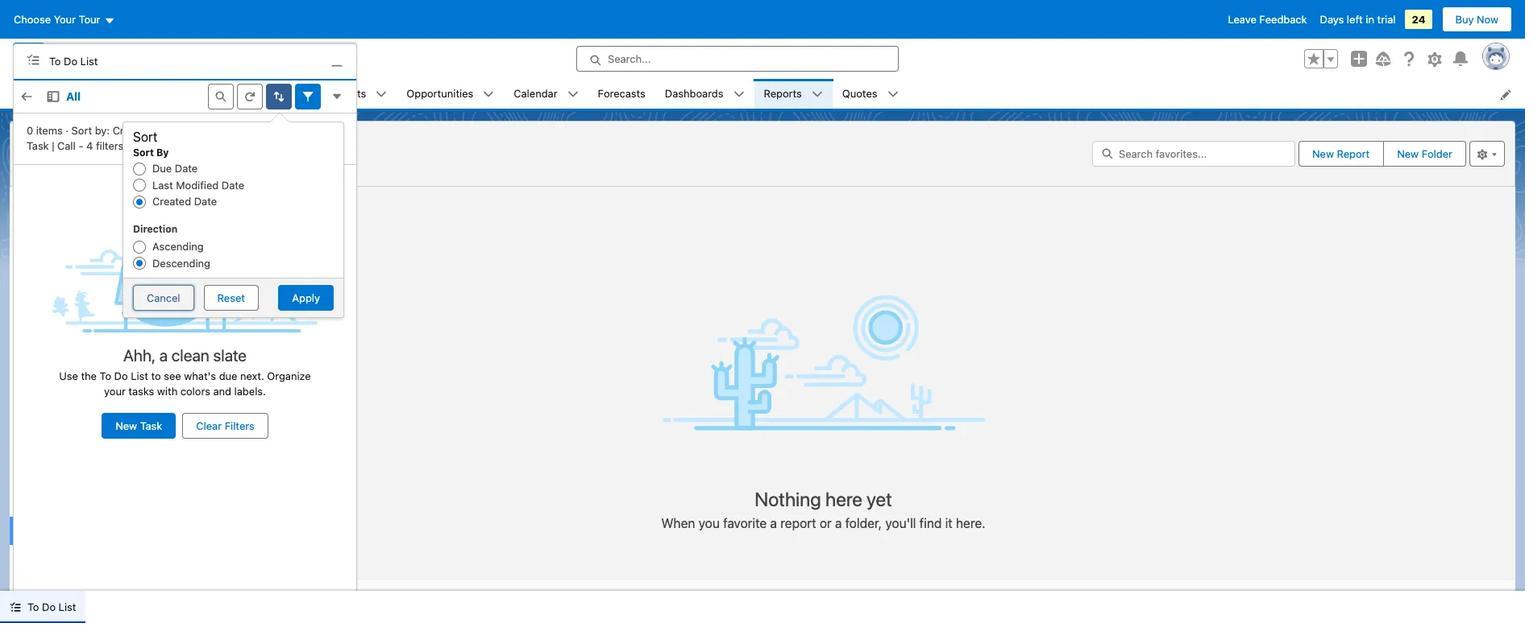Task type: vqa. For each thing, say whether or not it's contained in the screenshot.
Home
no



Task type: describe. For each thing, give the bounding box(es) containing it.
new folder button
[[1383, 141, 1466, 167]]

2 horizontal spatial a
[[835, 517, 842, 531]]

direction
[[133, 224, 177, 236]]

1 created by me from the top
[[35, 250, 107, 263]]

search... button
[[576, 46, 899, 72]]

text default image for reports
[[812, 89, 823, 100]]

clear filters
[[196, 420, 255, 433]]

buy now
[[1455, 13, 1498, 26]]

sort left by
[[133, 147, 154, 159]]

private reports
[[35, 280, 110, 293]]

to do list for text default icon in the to do list dialog
[[49, 54, 98, 67]]

to do list dialog
[[13, 44, 357, 592]]

ahh, a clean slate use the to do list to see what's due next. organize your tasks with colors and labels.
[[59, 347, 311, 399]]

1 vertical spatial -
[[79, 140, 83, 152]]

choose your tour
[[14, 13, 100, 26]]

clear button
[[316, 117, 343, 142]]

your
[[54, 13, 76, 26]]

new task button
[[102, 413, 176, 439]]

sales
[[55, 85, 90, 102]]

buy now button
[[1442, 6, 1512, 32]]

see
[[164, 370, 181, 383]]

text default image for quotes
[[887, 89, 898, 100]]

organize
[[267, 370, 311, 383]]

created down folders
[[35, 432, 74, 445]]

new report button
[[1299, 142, 1383, 166]]

text default image inside the all button
[[47, 90, 60, 103]]

private
[[35, 280, 69, 293]]

created down last
[[152, 195, 191, 208]]

created date
[[152, 195, 217, 208]]

do for text default icon within to do list button
[[42, 601, 56, 614]]

contacts
[[322, 87, 366, 100]]

reports down private reports
[[68, 310, 106, 323]]

dashboards
[[665, 87, 723, 100]]

list containing accounts
[[109, 79, 1525, 109]]

what's
[[184, 370, 216, 383]]

1 created by me link from the top
[[10, 242, 131, 272]]

the
[[81, 370, 97, 383]]

sort up by
[[133, 130, 158, 144]]

new for new report
[[1312, 147, 1334, 160]]

calendar list item
[[504, 79, 588, 109]]

leave
[[1228, 13, 1256, 26]]

quotes link
[[833, 79, 887, 109]]

cancel button
[[133, 285, 194, 311]]

all button
[[39, 83, 81, 109]]

reports up public reports
[[72, 280, 110, 293]]

trial
[[1377, 13, 1396, 26]]

applied
[[126, 140, 162, 152]]

quotes list item
[[833, 79, 908, 109]]

leave feedback
[[1228, 13, 1307, 26]]

sort sort by
[[133, 130, 169, 159]]

choose
[[14, 13, 51, 26]]

left
[[1347, 13, 1363, 26]]

in
[[1366, 13, 1374, 26]]

accounts list item
[[227, 79, 312, 109]]

with
[[157, 386, 178, 399]]

1 vertical spatial by
[[77, 250, 89, 263]]

to for text default icon within to do list button
[[27, 601, 39, 614]]

filters
[[96, 140, 124, 152]]

or
[[820, 517, 832, 531]]

1 horizontal spatial -
[[289, 124, 294, 137]]

here.
[[956, 517, 985, 531]]

reports list item
[[754, 79, 833, 109]]

ascending
[[152, 240, 204, 253]]

buy
[[1455, 13, 1474, 26]]

by:
[[95, 124, 110, 137]]

to inside 'ahh, a clean slate use the to do list to see what's due next. organize your tasks with colors and labels.'
[[100, 370, 111, 383]]

list for text default icon in the to do list dialog
[[80, 54, 98, 67]]

24
[[1412, 13, 1426, 26]]

Search favorites... text field
[[1092, 141, 1295, 167]]

contacts link
[[312, 79, 376, 109]]

text default image for dashboards
[[733, 89, 744, 100]]

report
[[1337, 147, 1370, 160]]

tasks
[[128, 386, 154, 399]]

0 items · sort by: created date · filter by action type - task | call - 4 filters applied
[[27, 124, 294, 152]]

last modified date
[[152, 179, 244, 192]]

0 inside 'reports all favorites 0 items'
[[20, 166, 26, 178]]

now
[[1477, 13, 1498, 26]]

folder,
[[845, 517, 882, 531]]

clean
[[172, 347, 209, 365]]

dashboards link
[[655, 79, 733, 109]]

due
[[219, 370, 237, 383]]

all inside button
[[66, 89, 81, 103]]

items inside 'reports all favorites 0 items'
[[29, 166, 54, 178]]

new task
[[115, 420, 162, 433]]

slate
[[213, 347, 247, 365]]

your
[[104, 386, 126, 399]]

cancel
[[147, 292, 180, 305]]

calendar link
[[504, 79, 567, 109]]

action
[[228, 124, 259, 137]]

days
[[1320, 13, 1344, 26]]

use
[[59, 370, 78, 383]]

reports inside 'link'
[[764, 87, 802, 100]]

next.
[[240, 370, 264, 383]]

2 created by me link from the top
[[10, 424, 131, 455]]

new folder
[[1397, 147, 1453, 160]]

text default image for contacts
[[376, 89, 387, 100]]

leave feedback link
[[1228, 13, 1307, 26]]

apply button
[[278, 285, 334, 311]]

clear for clear
[[317, 123, 343, 136]]

do for text default icon in the to do list dialog
[[64, 54, 77, 67]]

date up modified on the top left of the page
[[175, 162, 198, 175]]

new for new folder
[[1397, 147, 1419, 160]]

report
[[780, 517, 816, 531]]

public reports
[[35, 310, 106, 323]]

choose your tour button
[[13, 6, 116, 32]]

1 me from the top
[[92, 250, 107, 263]]

forecasts
[[598, 87, 645, 100]]

2 · from the left
[[180, 124, 183, 137]]

to for text default icon in the to do list dialog
[[49, 54, 61, 67]]

reports inside 'reports all favorites 0 items'
[[20, 127, 58, 139]]

do inside 'ahh, a clean slate use the to do list to see what's due next. organize your tasks with colors and labels.'
[[114, 370, 128, 383]]

here
[[825, 489, 862, 511]]



Task type: locate. For each thing, give the bounding box(es) containing it.
text default image inside to do list button
[[10, 602, 21, 614]]

dashboards list item
[[655, 79, 754, 109]]

1 vertical spatial items
[[29, 166, 54, 178]]

1 vertical spatial me
[[92, 432, 107, 445]]

new left report
[[1312, 147, 1334, 160]]

0 horizontal spatial ·
[[66, 124, 69, 137]]

text default image right calendar
[[567, 89, 578, 100]]

public
[[35, 310, 65, 323]]

to
[[151, 370, 161, 383]]

1 horizontal spatial clear
[[317, 123, 343, 136]]

2 vertical spatial by
[[77, 432, 89, 445]]

modified
[[176, 179, 219, 192]]

1 horizontal spatial a
[[770, 517, 777, 531]]

due date
[[152, 162, 198, 175]]

text default image for calendar
[[567, 89, 578, 100]]

1 vertical spatial to
[[100, 370, 111, 383]]

calendar
[[514, 87, 557, 100]]

2 horizontal spatial to
[[100, 370, 111, 383]]

1 horizontal spatial ·
[[180, 124, 183, 137]]

created up applied at the top left
[[113, 124, 151, 137]]

1 horizontal spatial to
[[49, 54, 61, 67]]

by
[[213, 124, 225, 137], [77, 250, 89, 263], [77, 432, 89, 445]]

sort up 4
[[71, 124, 92, 137]]

task left "|"
[[27, 140, 49, 152]]

0 vertical spatial created by me
[[35, 250, 107, 263]]

to do list for text default icon within to do list button
[[27, 601, 76, 614]]

created by me link up private reports
[[10, 242, 131, 272]]

0 vertical spatial 0
[[27, 124, 33, 137]]

1 horizontal spatial all
[[66, 89, 81, 103]]

1 vertical spatial list
[[131, 370, 148, 383]]

me up private reports
[[92, 250, 107, 263]]

0 vertical spatial all
[[66, 89, 81, 103]]

you
[[699, 517, 720, 531]]

2 vertical spatial list
[[59, 601, 76, 614]]

date up by
[[154, 124, 177, 137]]

ahh,
[[123, 347, 155, 365]]

1 horizontal spatial text default image
[[567, 89, 578, 100]]

all inside 'reports all favorites 0 items'
[[20, 142, 38, 160]]

tour
[[79, 13, 100, 26]]

0 horizontal spatial clear
[[196, 420, 222, 433]]

by inside 0 items · sort by: created date · filter by action type - task | call - 4 filters applied
[[213, 124, 225, 137]]

2 horizontal spatial list
[[131, 370, 148, 383]]

clear left filters
[[196, 420, 222, 433]]

to do list inside button
[[27, 601, 76, 614]]

1 horizontal spatial task
[[140, 420, 162, 433]]

created by me down folders
[[35, 432, 107, 445]]

items down "|"
[[29, 166, 54, 178]]

items
[[36, 124, 63, 137], [29, 166, 54, 178]]

1 horizontal spatial do
[[64, 54, 77, 67]]

due
[[152, 162, 172, 175]]

1 vertical spatial 0
[[20, 166, 26, 178]]

0 vertical spatial to
[[49, 54, 61, 67]]

0 vertical spatial by
[[213, 124, 225, 137]]

reports up "|"
[[20, 127, 58, 139]]

by left new task
[[77, 432, 89, 445]]

labels.
[[234, 386, 266, 399]]

0 horizontal spatial new
[[115, 420, 137, 433]]

do inside button
[[42, 601, 56, 614]]

by
[[156, 147, 169, 159]]

text default image inside 'opportunities' list item
[[483, 89, 494, 100]]

items inside 0 items · sort by: created date · filter by action type - task | call - 4 filters applied
[[36, 124, 63, 137]]

text default image left quotes link
[[812, 89, 823, 100]]

text default image inside contacts list item
[[376, 89, 387, 100]]

favorites
[[41, 142, 105, 160]]

opportunities list item
[[397, 79, 504, 109]]

to do list inside dialog
[[49, 54, 98, 67]]

0 vertical spatial to do list
[[49, 54, 98, 67]]

2 created by me from the top
[[35, 432, 107, 445]]

reports all favorites 0 items
[[20, 127, 105, 178]]

0 vertical spatial do
[[64, 54, 77, 67]]

new inside 'button'
[[1312, 147, 1334, 160]]

list item
[[109, 79, 157, 109]]

new left folder
[[1397, 147, 1419, 160]]

a up to
[[159, 347, 168, 365]]

private reports link
[[10, 272, 131, 302]]

2 horizontal spatial do
[[114, 370, 128, 383]]

do
[[64, 54, 77, 67], [114, 370, 128, 383], [42, 601, 56, 614]]

text default image
[[567, 89, 578, 100], [812, 89, 823, 100], [47, 90, 60, 103]]

by up private reports
[[77, 250, 89, 263]]

created up private
[[35, 250, 74, 263]]

1 vertical spatial do
[[114, 370, 128, 383]]

2 vertical spatial do
[[42, 601, 56, 614]]

0 horizontal spatial to
[[27, 601, 39, 614]]

sort inside 0 items · sort by: created date · filter by action type - task | call - 4 filters applied
[[71, 124, 92, 137]]

0 horizontal spatial task
[[27, 140, 49, 152]]

when
[[661, 517, 695, 531]]

1 vertical spatial created by me
[[35, 432, 107, 445]]

last
[[152, 179, 173, 192]]

date inside 0 items · sort by: created date · filter by action type - task | call - 4 filters applied
[[154, 124, 177, 137]]

task
[[27, 140, 49, 152], [140, 420, 162, 433]]

0 vertical spatial items
[[36, 124, 63, 137]]

list
[[80, 54, 98, 67], [131, 370, 148, 383], [59, 601, 76, 614]]

by right filter
[[213, 124, 225, 137]]

call
[[57, 140, 76, 152]]

- right type at top left
[[289, 124, 294, 137]]

nothing
[[755, 489, 821, 511]]

list inside 'ahh, a clean slate use the to do list to see what's due next. organize your tasks with colors and labels.'
[[131, 370, 148, 383]]

reset
[[217, 292, 245, 305]]

text default image inside to do list dialog
[[27, 53, 39, 66]]

text default image inside quotes list item
[[887, 89, 898, 100]]

|
[[52, 140, 54, 152]]

date down 'last modified date'
[[194, 195, 217, 208]]

clear for clear filters
[[196, 420, 222, 433]]

2 horizontal spatial new
[[1397, 147, 1419, 160]]

1 vertical spatial created by me link
[[10, 424, 131, 455]]

0 vertical spatial clear
[[317, 123, 343, 136]]

1 · from the left
[[66, 124, 69, 137]]

0 vertical spatial created by me link
[[10, 242, 131, 272]]

feedback
[[1259, 13, 1307, 26]]

opportunities link
[[397, 79, 483, 109]]

accounts
[[236, 87, 282, 100]]

created by me link down folders
[[10, 424, 131, 455]]

nothing here yet when you favorite a report or a folder, you'll find it here.
[[661, 489, 985, 531]]

created by me up private reports
[[35, 250, 107, 263]]

reports link
[[754, 79, 812, 109]]

1 horizontal spatial new
[[1312, 147, 1334, 160]]

-
[[289, 124, 294, 137], [79, 140, 83, 152]]

0 horizontal spatial text default image
[[47, 90, 60, 103]]

date
[[154, 124, 177, 137], [175, 162, 198, 175], [222, 179, 244, 192], [194, 195, 217, 208]]

folder
[[1422, 147, 1453, 160]]

find
[[919, 517, 942, 531]]

date right modified on the top left of the page
[[222, 179, 244, 192]]

to inside to do list button
[[27, 601, 39, 614]]

public reports link
[[10, 302, 131, 332]]

reports down search... button
[[764, 87, 802, 100]]

0 horizontal spatial 0
[[20, 166, 26, 178]]

me left new task
[[92, 432, 107, 445]]

new for new task
[[115, 420, 137, 433]]

0
[[27, 124, 33, 137], [20, 166, 26, 178]]

a left report on the right of the page
[[770, 517, 777, 531]]

search...
[[608, 52, 651, 65]]

new inside to do list dialog
[[115, 420, 137, 433]]

all
[[66, 89, 81, 103], [20, 142, 38, 160]]

0 vertical spatial me
[[92, 250, 107, 263]]

1 vertical spatial clear
[[196, 420, 222, 433]]

1 horizontal spatial list
[[80, 54, 98, 67]]

accounts link
[[227, 79, 292, 109]]

a inside 'ahh, a clean slate use the to do list to see what's due next. organize your tasks with colors and labels.'
[[159, 347, 168, 365]]

0 horizontal spatial do
[[42, 601, 56, 614]]

0 inside 0 items · sort by: created date · filter by action type - task | call - 4 filters applied
[[27, 124, 33, 137]]

0 horizontal spatial list
[[59, 601, 76, 614]]

new down your
[[115, 420, 137, 433]]

text default image
[[27, 53, 39, 66], [376, 89, 387, 100], [483, 89, 494, 100], [733, 89, 744, 100], [887, 89, 898, 100], [10, 602, 21, 614]]

days left in trial
[[1320, 13, 1396, 26]]

· up 'call'
[[66, 124, 69, 137]]

- left 4
[[79, 140, 83, 152]]

0 vertical spatial -
[[289, 124, 294, 137]]

1 vertical spatial to do list
[[27, 601, 76, 614]]

clear filters button
[[182, 413, 268, 439]]

created inside 0 items · sort by: created date · filter by action type - task | call - 4 filters applied
[[113, 124, 151, 137]]

a
[[159, 347, 168, 365], [770, 517, 777, 531], [835, 517, 842, 531]]

all left "|"
[[20, 142, 38, 160]]

type
[[262, 124, 286, 137]]

clear down contacts link
[[317, 123, 343, 136]]

list inside button
[[59, 601, 76, 614]]

task down tasks
[[140, 420, 162, 433]]

list for text default icon within to do list button
[[59, 601, 76, 614]]

list
[[109, 79, 1525, 109]]

quotes
[[842, 87, 877, 100]]

0 horizontal spatial -
[[79, 140, 83, 152]]

a right or
[[835, 517, 842, 531]]

filter
[[186, 124, 211, 137]]

new
[[1312, 147, 1334, 160], [1397, 147, 1419, 160], [115, 420, 137, 433]]

0 vertical spatial list
[[80, 54, 98, 67]]

text default image inside dashboards list item
[[733, 89, 744, 100]]

contacts list item
[[312, 79, 397, 109]]

2 me from the top
[[92, 432, 107, 445]]

task inside 0 items · sort by: created date · filter by action type - task | call - 4 filters applied
[[27, 140, 49, 152]]

reports
[[764, 87, 802, 100], [20, 127, 58, 139], [72, 280, 110, 293], [68, 310, 106, 323]]

favorite
[[723, 517, 767, 531]]

0 horizontal spatial all
[[20, 142, 38, 160]]

colors
[[180, 386, 210, 399]]

1 horizontal spatial 0
[[27, 124, 33, 137]]

1 vertical spatial task
[[140, 420, 162, 433]]

text default image for opportunities
[[483, 89, 494, 100]]

0 vertical spatial task
[[27, 140, 49, 152]]

2 horizontal spatial text default image
[[812, 89, 823, 100]]

text default image inside the calendar "list item"
[[567, 89, 578, 100]]

1 vertical spatial all
[[20, 142, 38, 160]]

opportunities
[[407, 87, 473, 100]]

2 vertical spatial to
[[27, 601, 39, 614]]

created by me link
[[10, 242, 131, 272], [10, 424, 131, 455]]

text default image up "|"
[[47, 90, 60, 103]]

4
[[86, 140, 93, 152]]

items up "|"
[[36, 124, 63, 137]]

0 horizontal spatial a
[[159, 347, 168, 365]]

yet
[[867, 489, 892, 511]]

task inside button
[[140, 420, 162, 433]]

· left filter
[[180, 124, 183, 137]]

group
[[1304, 49, 1338, 69]]

and
[[213, 386, 231, 399]]

all up 'call'
[[66, 89, 81, 103]]

clear
[[317, 123, 343, 136], [196, 420, 222, 433]]

text default image inside the reports list item
[[812, 89, 823, 100]]



